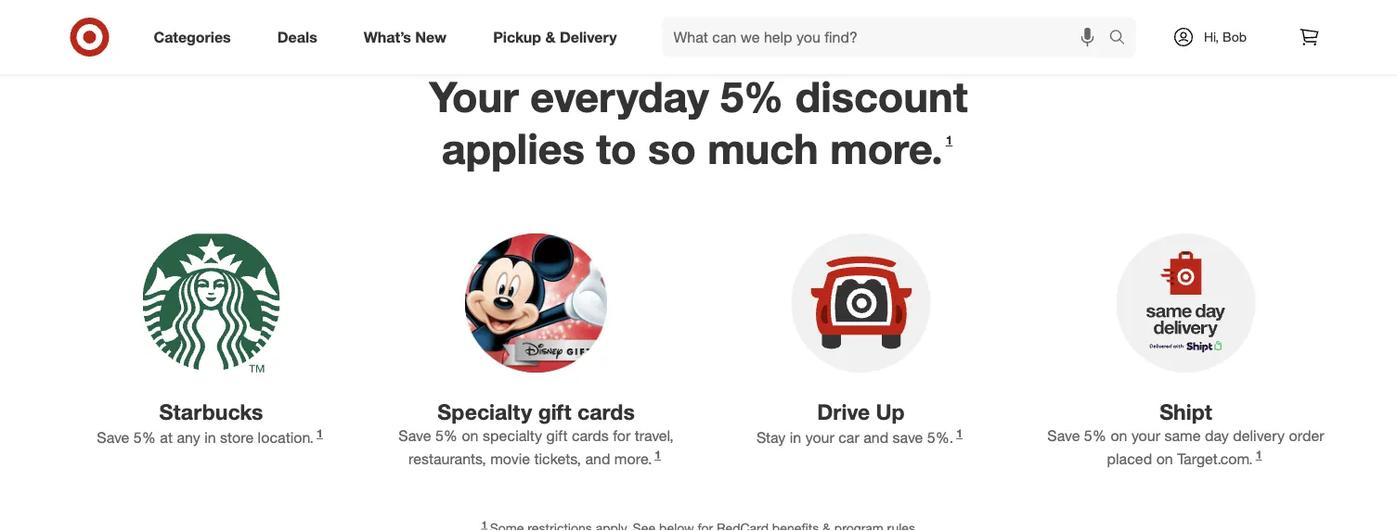 Task type: locate. For each thing, give the bounding box(es) containing it.
save inside starbucks save 5% at any in store location. 1
[[97, 429, 129, 447]]

more.
[[830, 123, 943, 174], [614, 450, 652, 468]]

cards up for
[[577, 399, 635, 425]]

starbucks save 5% at any in store location. 1
[[97, 399, 323, 447]]

0 horizontal spatial save
[[97, 429, 129, 447]]

save for specialty gift cards
[[399, 427, 431, 446]]

2 horizontal spatial on
[[1156, 450, 1173, 468]]

0 horizontal spatial in
[[204, 429, 216, 447]]

specialty
[[437, 399, 532, 425]]

your up placed
[[1131, 427, 1160, 446]]

drive
[[817, 399, 870, 425]]

bob
[[1223, 29, 1247, 45]]

hi, bob
[[1204, 29, 1247, 45]]

car
[[838, 429, 859, 447]]

0 horizontal spatial your
[[805, 429, 834, 447]]

pickup & delivery
[[493, 28, 617, 46]]

on down same
[[1156, 450, 1173, 468]]

1 horizontal spatial save
[[399, 427, 431, 446]]

1 right location.
[[317, 427, 323, 441]]

same
[[1164, 427, 1201, 446]]

and right tickets,
[[585, 450, 610, 468]]

5% left same
[[1084, 427, 1106, 446]]

your inside drive up stay in your car and save 5%. 1
[[805, 429, 834, 447]]

cards
[[577, 399, 635, 425], [572, 427, 609, 446]]

1 in from the left
[[204, 429, 216, 447]]

save 5% on specialty gift cards for travel, restaurants, movie tickets, and more.
[[399, 427, 674, 468]]

save inside save 5% on specialty gift cards for travel, restaurants, movie tickets, and more.
[[399, 427, 431, 446]]

on
[[462, 427, 479, 446], [1111, 427, 1127, 446], [1156, 450, 1173, 468]]

save
[[399, 427, 431, 446], [1047, 427, 1080, 446], [97, 429, 129, 447]]

and
[[863, 429, 889, 447], [585, 450, 610, 468]]

and right car
[[863, 429, 889, 447]]

gift up tickets,
[[546, 427, 568, 446]]

0 horizontal spatial and
[[585, 450, 610, 468]]

tickets,
[[534, 450, 581, 468]]

1
[[946, 133, 953, 148], [317, 427, 323, 441], [956, 427, 963, 441], [655, 448, 661, 462], [1256, 448, 1262, 462], [482, 519, 487, 531]]

1 inside your everyday 5% discount applies to so much more. 1
[[946, 133, 953, 148]]

0 vertical spatial more.
[[830, 123, 943, 174]]

in
[[204, 429, 216, 447], [790, 429, 801, 447]]

gift inside save 5% on specialty gift cards for travel, restaurants, movie tickets, and more.
[[546, 427, 568, 446]]

1 inside drive up stay in your car and save 5%. 1
[[956, 427, 963, 441]]

1 vertical spatial cards
[[572, 427, 609, 446]]

2 horizontal spatial save
[[1047, 427, 1080, 446]]

on up placed
[[1111, 427, 1127, 446]]

deals link
[[262, 17, 340, 58]]

more. inside your everyday 5% discount applies to so much more. 1
[[830, 123, 943, 174]]

1 horizontal spatial your
[[1131, 427, 1160, 446]]

1 vertical spatial and
[[585, 450, 610, 468]]

5%
[[720, 71, 784, 122], [435, 427, 458, 446], [1084, 427, 1106, 446], [134, 429, 156, 447]]

2 in from the left
[[790, 429, 801, 447]]

cards left for
[[572, 427, 609, 446]]

placed
[[1107, 450, 1152, 468]]

0 vertical spatial and
[[863, 429, 889, 447]]

hi,
[[1204, 29, 1219, 45]]

starbucks
[[159, 399, 263, 425]]

on down the specialty
[[462, 427, 479, 446]]

1 inside starbucks save 5% at any in store location. 1
[[317, 427, 323, 441]]

movie
[[490, 450, 530, 468]]

1 horizontal spatial on
[[1111, 427, 1127, 446]]

5% up much
[[720, 71, 784, 122]]

1 down 'travel,'
[[655, 448, 661, 462]]

deals
[[277, 28, 317, 46]]

your
[[1131, 427, 1160, 446], [805, 429, 834, 447]]

at
[[160, 429, 173, 447]]

1 horizontal spatial and
[[863, 429, 889, 447]]

5% inside starbucks save 5% at any in store location. 1
[[134, 429, 156, 447]]

5% up restaurants,
[[435, 427, 458, 446]]

your left car
[[805, 429, 834, 447]]

0 horizontal spatial on
[[462, 427, 479, 446]]

pickup & delivery link
[[477, 17, 640, 58]]

1 down delivery
[[1256, 448, 1262, 462]]

drive up stay in your car and save 5%. 1
[[757, 399, 963, 447]]

1 link for drive up
[[954, 427, 965, 447]]

delivery
[[1233, 427, 1285, 446]]

1 horizontal spatial more.
[[830, 123, 943, 174]]

1 link for specialty gift cards
[[652, 448, 664, 468]]

specialty
[[483, 427, 542, 446]]

in right stay
[[790, 429, 801, 447]]

5% left at
[[134, 429, 156, 447]]

gift up save 5% on specialty gift cards for travel, restaurants, movie tickets, and more. in the bottom of the page
[[538, 399, 571, 425]]

search
[[1100, 30, 1145, 48]]

1 link
[[943, 133, 955, 154], [314, 427, 326, 447], [954, 427, 965, 447], [652, 448, 664, 468], [1253, 448, 1265, 468], [479, 519, 918, 532]]

1 horizontal spatial in
[[790, 429, 801, 447]]

5% inside your everyday 5% discount applies to so much more. 1
[[720, 71, 784, 122]]

0 horizontal spatial more.
[[614, 450, 652, 468]]

1 down discount
[[946, 133, 953, 148]]

in right "any"
[[204, 429, 216, 447]]

more. down discount
[[830, 123, 943, 174]]

stay
[[757, 429, 786, 447]]

save inside save 5% on your same day delivery order placed on target.com.
[[1047, 427, 1080, 446]]

1 right 5%. on the right bottom
[[956, 427, 963, 441]]

more. down for
[[614, 450, 652, 468]]

and inside drive up stay in your car and save 5%. 1
[[863, 429, 889, 447]]

on for shipt
[[1111, 427, 1127, 446]]

gift
[[538, 399, 571, 425], [546, 427, 568, 446]]

what's
[[364, 28, 411, 46]]

1 link for starbucks
[[314, 427, 326, 447]]

much
[[708, 123, 819, 174]]

1 vertical spatial more.
[[614, 450, 652, 468]]

on inside save 5% on specialty gift cards for travel, restaurants, movie tickets, and more.
[[462, 427, 479, 446]]

1 link for shipt
[[1253, 448, 1265, 468]]

new
[[415, 28, 447, 46]]

1 vertical spatial gift
[[546, 427, 568, 446]]

discount
[[795, 71, 968, 122]]



Task type: vqa. For each thing, say whether or not it's contained in the screenshot.
IS
no



Task type: describe. For each thing, give the bounding box(es) containing it.
pickup
[[493, 28, 541, 46]]

your everyday 5% discount applies to so much more. 1
[[429, 71, 968, 174]]

shipt
[[1160, 399, 1212, 425]]

day
[[1205, 427, 1229, 446]]

specialty gift cards
[[437, 399, 635, 425]]

everyday
[[530, 71, 709, 122]]

on for specialty gift cards
[[462, 427, 479, 446]]

in inside starbucks save 5% at any in store location. 1
[[204, 429, 216, 447]]

any
[[177, 429, 200, 447]]

5% inside save 5% on specialty gift cards for travel, restaurants, movie tickets, and more.
[[435, 427, 458, 446]]

in inside drive up stay in your car and save 5%. 1
[[790, 429, 801, 447]]

categories
[[154, 28, 231, 46]]

cards inside save 5% on specialty gift cards for travel, restaurants, movie tickets, and more.
[[572, 427, 609, 446]]

for
[[613, 427, 631, 446]]

order
[[1289, 427, 1324, 446]]

what's new link
[[348, 17, 470, 58]]

5% inside save 5% on your same day delivery order placed on target.com.
[[1084, 427, 1106, 446]]

save for shipt
[[1047, 427, 1080, 446]]

&
[[545, 28, 556, 46]]

save
[[893, 429, 923, 447]]

gift cards icon image
[[465, 234, 607, 373]]

drive up logo image
[[791, 234, 931, 373]]

What can we help you find? suggestions appear below search field
[[662, 17, 1113, 58]]

target.com.
[[1177, 450, 1253, 468]]

search button
[[1100, 17, 1145, 61]]

to
[[596, 123, 636, 174]]

up
[[876, 399, 905, 425]]

5%.
[[927, 429, 954, 447]]

and inside save 5% on specialty gift cards for travel, restaurants, movie tickets, and more.
[[585, 450, 610, 468]]

shipt logo image
[[1116, 234, 1255, 373]]

save 5% on your same day delivery order placed on target.com.
[[1047, 427, 1324, 468]]

what's new
[[364, 28, 447, 46]]

travel,
[[635, 427, 674, 446]]

location.
[[258, 429, 314, 447]]

starbucks logo image
[[143, 234, 280, 373]]

more. inside save 5% on specialty gift cards for travel, restaurants, movie tickets, and more.
[[614, 450, 652, 468]]

applies
[[442, 123, 585, 174]]

so
[[648, 123, 696, 174]]

0 vertical spatial cards
[[577, 399, 635, 425]]

categories link
[[138, 17, 254, 58]]

restaurants,
[[408, 450, 486, 468]]

store
[[220, 429, 254, 447]]

your inside save 5% on your same day delivery order placed on target.com.
[[1131, 427, 1160, 446]]

delivery
[[560, 28, 617, 46]]

1 down restaurants,
[[482, 519, 487, 531]]

0 vertical spatial gift
[[538, 399, 571, 425]]

your
[[429, 71, 519, 122]]



